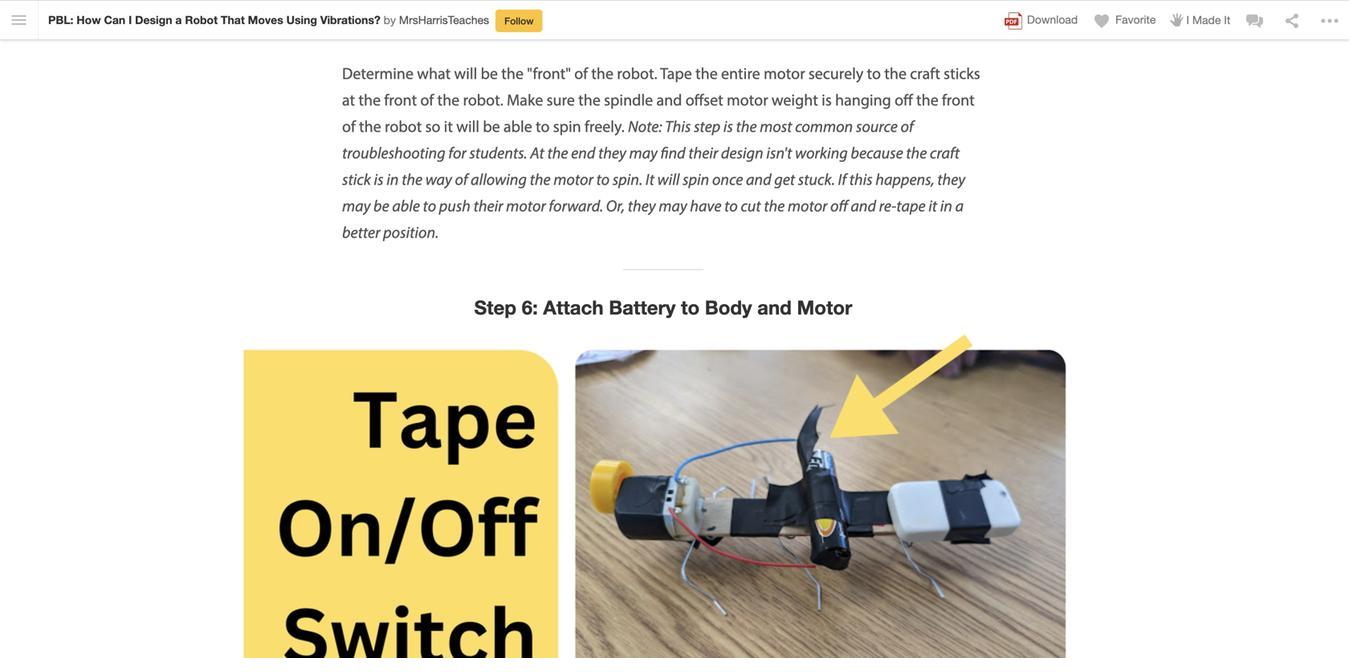 Task type: locate. For each thing, give the bounding box(es) containing it.
it right so
[[444, 116, 453, 136]]

the
[[501, 63, 524, 83], [591, 63, 614, 83], [696, 63, 718, 83], [884, 63, 907, 83], [359, 89, 381, 110], [437, 89, 460, 110], [578, 89, 601, 110], [916, 89, 939, 110], [359, 116, 381, 136], [736, 116, 757, 136], [547, 142, 568, 163], [906, 142, 927, 163], [402, 169, 423, 189], [530, 169, 551, 189], [764, 195, 785, 216]]

1 vertical spatial they
[[937, 169, 965, 189]]

spin down sure in the left of the page
[[553, 116, 581, 136]]

sure
[[547, 89, 575, 110]]

they right or,
[[628, 195, 656, 216]]

is up common
[[822, 89, 832, 110]]

0 horizontal spatial it
[[646, 169, 654, 189]]

robot. up 'spindle'
[[617, 63, 657, 83]]

0 vertical spatial able
[[504, 116, 532, 136]]

in
[[386, 169, 399, 189], [940, 195, 952, 216]]

0 vertical spatial is
[[822, 89, 832, 110]]

will down find
[[657, 169, 680, 189]]

it
[[444, 116, 453, 136], [929, 195, 937, 216]]

is right stick
[[374, 169, 384, 189]]

favorite button
[[1092, 12, 1156, 31]]

will
[[454, 63, 477, 83], [456, 116, 480, 136], [657, 169, 680, 189]]

be
[[481, 63, 498, 83], [483, 116, 500, 136], [374, 195, 389, 216]]

forward.
[[549, 195, 603, 216]]

in right tape
[[940, 195, 952, 216]]

robot
[[385, 116, 422, 136]]

0 horizontal spatial they
[[598, 142, 626, 163]]

design
[[135, 13, 172, 27]]

spindle
[[604, 89, 653, 110]]

to up at
[[536, 116, 550, 136]]

they
[[598, 142, 626, 163], [937, 169, 965, 189], [628, 195, 656, 216]]

step
[[474, 296, 516, 319]]

1 horizontal spatial robot.
[[617, 63, 657, 83]]

1 vertical spatial robot.
[[463, 89, 503, 110]]

i right imadeit image
[[1186, 13, 1189, 27]]

1 vertical spatial it
[[646, 169, 654, 189]]

may left have
[[659, 195, 687, 216]]

1 horizontal spatial off
[[895, 89, 913, 110]]

1 horizontal spatial a
[[955, 195, 964, 216]]

and
[[657, 89, 682, 110], [746, 169, 771, 189], [851, 195, 876, 216], [757, 296, 792, 319]]

0 horizontal spatial is
[[374, 169, 384, 189]]

it right tape
[[929, 195, 937, 216]]

motor
[[764, 63, 805, 83], [727, 89, 768, 110], [554, 169, 593, 189], [506, 195, 546, 216], [788, 195, 828, 216]]

1 horizontal spatial i
[[1186, 13, 1189, 27]]

it inside the note: this step is the most common source of troubleshooting for students. at the end they may find their design isn't working because the craft stick is in the way of allowing the motor to spin. it will spin once and get stuck. if this happens, they may be able to push their motor forward. or, they may have to cut the motor off and re-tape it in a better position.
[[929, 195, 937, 216]]

be right what
[[481, 63, 498, 83]]

be up "better"
[[374, 195, 389, 216]]

0 vertical spatial robot.
[[617, 63, 657, 83]]

spin
[[553, 116, 581, 136], [683, 169, 709, 189]]

to left cut
[[724, 195, 738, 216]]

0 horizontal spatial off
[[830, 195, 848, 216]]

spin inside the note: this step is the most common source of troubleshooting for students. at the end they may find their design isn't working because the craft stick is in the way of allowing the motor to spin. it will spin once and get stuck. if this happens, they may be able to push their motor forward. or, they may have to cut the motor off and re-tape it in a better position.
[[683, 169, 709, 189]]

they right happens,
[[937, 169, 965, 189]]

able down make
[[504, 116, 532, 136]]

2 vertical spatial they
[[628, 195, 656, 216]]

mrsharristeaches link
[[399, 13, 489, 27]]

front down sticks
[[942, 89, 975, 110]]

vibrations?
[[320, 13, 381, 27]]

step
[[694, 116, 721, 136]]

0 vertical spatial off
[[895, 89, 913, 110]]

is right step
[[723, 116, 733, 136]]

download
[[1027, 13, 1078, 27]]

re-
[[879, 195, 897, 216]]

able inside determine what will be the "front" of the robot. tape the entire motor securely to the craft sticks at the front of the robot. make sure the spindle and offset motor weight is hanging off the front of the robot so it will be able to spin freely.
[[504, 116, 532, 136]]

"front"
[[527, 63, 571, 83]]

their down step
[[689, 142, 718, 163]]

1 horizontal spatial their
[[689, 142, 718, 163]]

pbl:
[[48, 13, 73, 27]]

stuck.
[[798, 169, 835, 189]]

freely.
[[585, 116, 625, 136]]

1 horizontal spatial front
[[942, 89, 975, 110]]

i right can
[[129, 13, 132, 27]]

it right made
[[1224, 13, 1231, 27]]

0 horizontal spatial able
[[392, 195, 420, 216]]

common
[[795, 116, 853, 136]]

robot.
[[617, 63, 657, 83], [463, 89, 503, 110]]

off down if
[[830, 195, 848, 216]]

spin.
[[613, 169, 643, 189]]

motor down stuck. at the top right
[[788, 195, 828, 216]]

determine
[[342, 63, 414, 83]]

0 horizontal spatial a
[[175, 13, 182, 27]]

a
[[175, 13, 182, 27], [955, 195, 964, 216]]

motor up forward.
[[554, 169, 593, 189]]

to left push
[[423, 195, 436, 216]]

may down stick
[[342, 195, 371, 216]]

0 vertical spatial their
[[689, 142, 718, 163]]

make
[[507, 89, 543, 110]]

they down freely.
[[598, 142, 626, 163]]

sticks
[[944, 63, 980, 83]]

spin up have
[[683, 169, 709, 189]]

1 vertical spatial a
[[955, 195, 964, 216]]

2 horizontal spatial they
[[937, 169, 965, 189]]

follow
[[504, 16, 534, 27]]

will up for
[[456, 116, 480, 136]]

and inside determine what will be the "front" of the robot. tape the entire motor securely to the craft sticks at the front of the robot. make sure the spindle and offset motor weight is hanging off the front of the robot so it will be able to spin freely.
[[657, 89, 682, 110]]

0 vertical spatial it
[[1224, 13, 1231, 27]]

be up the students.
[[483, 116, 500, 136]]

motor down entire
[[727, 89, 768, 110]]

2 vertical spatial will
[[657, 169, 680, 189]]

and down "tape"
[[657, 89, 682, 110]]

will right what
[[454, 63, 477, 83]]

0 horizontal spatial front
[[384, 89, 417, 110]]

1 vertical spatial their
[[474, 195, 503, 216]]

2 horizontal spatial may
[[659, 195, 687, 216]]

motor down allowing
[[506, 195, 546, 216]]

it inside determine what will be the "front" of the robot. tape the entire motor securely to the craft sticks at the front of the robot. make sure the spindle and offset motor weight is hanging off the front of the robot so it will be able to spin freely.
[[444, 116, 453, 136]]

off up source
[[895, 89, 913, 110]]

have
[[690, 195, 722, 216]]

troubleshooting
[[342, 142, 445, 163]]

motor up weight
[[764, 63, 805, 83]]

craft up happens,
[[930, 142, 960, 163]]

find
[[661, 142, 686, 163]]

what
[[417, 63, 451, 83]]

so
[[425, 116, 441, 136]]

a inside the note: this step is the most common source of troubleshooting for students. at the end they may find their design isn't working because the craft stick is in the way of allowing the motor to spin. it will spin once and get stuck. if this happens, they may be able to push their motor forward. or, they may have to cut the motor off and re-tape it in a better position.
[[955, 195, 964, 216]]

1 vertical spatial it
[[929, 195, 937, 216]]

1 vertical spatial off
[[830, 195, 848, 216]]

able up 'position.'
[[392, 195, 420, 216]]

0 horizontal spatial spin
[[553, 116, 581, 136]]

using
[[286, 13, 317, 27]]

1 horizontal spatial able
[[504, 116, 532, 136]]

attach
[[543, 296, 604, 319]]

0 vertical spatial spin
[[553, 116, 581, 136]]

craft left sticks
[[910, 63, 940, 83]]

1 horizontal spatial it
[[1224, 13, 1231, 27]]

imadeit image
[[1169, 12, 1185, 23]]

1 horizontal spatial may
[[629, 142, 658, 163]]

able
[[504, 116, 532, 136], [392, 195, 420, 216]]

0 vertical spatial will
[[454, 63, 477, 83]]

a left robot
[[175, 13, 182, 27]]

note: this step is the most common source of troubleshooting for students. at the end they may find their design isn't working because the craft stick is in the way of allowing the motor to spin. it will spin once and get stuck. if this happens, they may be able to push their motor forward. or, they may have to cut the motor off and re-tape it in a better position.
[[342, 116, 965, 242]]

1 vertical spatial spin
[[683, 169, 709, 189]]

1 vertical spatial able
[[392, 195, 420, 216]]

may
[[629, 142, 658, 163], [342, 195, 371, 216], [659, 195, 687, 216]]

0 horizontal spatial robot.
[[463, 89, 503, 110]]

made
[[1193, 13, 1221, 27]]

body
[[705, 296, 752, 319]]

0 vertical spatial it
[[444, 116, 453, 136]]

it right spin.
[[646, 169, 654, 189]]

working
[[795, 142, 848, 163]]

cut
[[741, 195, 761, 216]]

can
[[104, 13, 125, 27]]

for
[[448, 142, 466, 163]]

it inside i made it 'button'
[[1224, 13, 1231, 27]]

1 horizontal spatial in
[[940, 195, 952, 216]]

is
[[822, 89, 832, 110], [723, 116, 733, 136], [374, 169, 384, 189]]

motor
[[797, 296, 852, 319]]

to
[[867, 63, 881, 83], [536, 116, 550, 136], [596, 169, 610, 189], [423, 195, 436, 216], [724, 195, 738, 216], [681, 296, 700, 319]]

i
[[129, 13, 132, 27], [1186, 13, 1189, 27]]

because
[[851, 142, 903, 163]]

2 horizontal spatial is
[[822, 89, 832, 110]]

1 horizontal spatial it
[[929, 195, 937, 216]]

push
[[439, 195, 471, 216]]

2 i from the left
[[1186, 13, 1189, 27]]

get
[[774, 169, 795, 189]]

design
[[721, 142, 763, 163]]

1 vertical spatial is
[[723, 116, 733, 136]]

0 vertical spatial craft
[[910, 63, 940, 83]]

happens,
[[876, 169, 935, 189]]

1 vertical spatial craft
[[930, 142, 960, 163]]

by
[[384, 13, 396, 27]]

moves
[[248, 13, 283, 27]]

to up hanging
[[867, 63, 881, 83]]

off inside the note: this step is the most common source of troubleshooting for students. at the end they may find their design isn't working because the craft stick is in the way of allowing the motor to spin. it will spin once and get stuck. if this happens, they may be able to push their motor forward. or, they may have to cut the motor off and re-tape it in a better position.
[[830, 195, 848, 216]]

their down allowing
[[474, 195, 503, 216]]

their
[[689, 142, 718, 163], [474, 195, 503, 216]]

of right "front"
[[574, 63, 588, 83]]

1 horizontal spatial they
[[628, 195, 656, 216]]

a right tape
[[955, 195, 964, 216]]

craft inside determine what will be the "front" of the robot. tape the entire motor securely to the craft sticks at the front of the robot. make sure the spindle and offset motor weight is hanging off the front of the robot so it will be able to spin freely.
[[910, 63, 940, 83]]

it inside the note: this step is the most common source of troubleshooting for students. at the end they may find their design isn't working because the craft stick is in the way of allowing the motor to spin. it will spin once and get stuck. if this happens, they may be able to push their motor forward. or, they may have to cut the motor off and re-tape it in a better position.
[[646, 169, 654, 189]]

in down troubleshooting at the top left of page
[[386, 169, 399, 189]]

front up robot
[[384, 89, 417, 110]]

may down note:
[[629, 142, 658, 163]]

it
[[1224, 13, 1231, 27], [646, 169, 654, 189]]

0 vertical spatial a
[[175, 13, 182, 27]]

2 vertical spatial be
[[374, 195, 389, 216]]

off
[[895, 89, 913, 110], [830, 195, 848, 216]]

0 horizontal spatial it
[[444, 116, 453, 136]]

robot. left make
[[463, 89, 503, 110]]

0 horizontal spatial i
[[129, 13, 132, 27]]

1 horizontal spatial spin
[[683, 169, 709, 189]]

once
[[712, 169, 743, 189]]

0 vertical spatial in
[[386, 169, 399, 189]]



Task type: describe. For each thing, give the bounding box(es) containing it.
of down at
[[342, 116, 356, 136]]

that
[[221, 13, 245, 27]]

6:
[[522, 296, 538, 319]]

0 horizontal spatial in
[[386, 169, 399, 189]]

of right source
[[901, 116, 914, 136]]

off inside determine what will be the "front" of the robot. tape the entire motor securely to the craft sticks at the front of the robot. make sure the spindle and offset motor weight is hanging off the front of the robot so it will be able to spin freely.
[[895, 89, 913, 110]]

follow button
[[496, 10, 543, 32]]

how
[[77, 13, 101, 27]]

at
[[342, 89, 355, 110]]

this
[[849, 169, 873, 189]]

will inside the note: this step is the most common source of troubleshooting for students. at the end they may find their design isn't working because the craft stick is in the way of allowing the motor to spin. it will spin once and get stuck. if this happens, they may be able to push their motor forward. or, they may have to cut the motor off and re-tape it in a better position.
[[657, 169, 680, 189]]

entire
[[721, 63, 760, 83]]

offset
[[686, 89, 723, 110]]

i made it
[[1186, 13, 1231, 27]]

1 i from the left
[[129, 13, 132, 27]]

way
[[425, 169, 452, 189]]

securely
[[809, 63, 864, 83]]

is inside determine what will be the "front" of the robot. tape the entire motor securely to the craft sticks at the front of the robot. make sure the spindle and offset motor weight is hanging off the front of the robot so it will be able to spin freely.
[[822, 89, 832, 110]]

hanging
[[835, 89, 891, 110]]

tape
[[660, 63, 692, 83]]

0 vertical spatial be
[[481, 63, 498, 83]]

step 6: attach battery to body and motor
[[474, 296, 852, 319]]

allowing
[[471, 169, 527, 189]]

source
[[856, 116, 898, 136]]

mrsharristeaches
[[399, 13, 489, 27]]

1 horizontal spatial is
[[723, 116, 733, 136]]

2 vertical spatial is
[[374, 169, 384, 189]]

to left spin.
[[596, 169, 610, 189]]

0 horizontal spatial their
[[474, 195, 503, 216]]

0 horizontal spatial may
[[342, 195, 371, 216]]

most
[[760, 116, 792, 136]]

attach battery to body and motor image
[[244, 333, 1083, 659]]

and right the body
[[757, 296, 792, 319]]

i made it button
[[1169, 12, 1231, 28]]

spin inside determine what will be the "front" of the robot. tape the entire motor securely to the craft sticks at the front of the robot. make sure the spindle and offset motor weight is hanging off the front of the robot so it will be able to spin freely.
[[553, 116, 581, 136]]

of right way
[[455, 169, 468, 189]]

download button
[[1004, 12, 1078, 31]]

at
[[530, 142, 544, 163]]

craft inside the note: this step is the most common source of troubleshooting for students. at the end they may find their design isn't working because the craft stick is in the way of allowing the motor to spin. it will spin once and get stuck. if this happens, they may be able to push their motor forward. or, they may have to cut the motor off and re-tape it in a better position.
[[930, 142, 960, 163]]

favorite
[[1116, 13, 1156, 27]]

1 front from the left
[[384, 89, 417, 110]]

if
[[838, 169, 847, 189]]

end
[[571, 142, 595, 163]]

be inside the note: this step is the most common source of troubleshooting for students. at the end they may find their design isn't working because the craft stick is in the way of allowing the motor to spin. it will spin once and get stuck. if this happens, they may be able to push their motor forward. or, they may have to cut the motor off and re-tape it in a better position.
[[374, 195, 389, 216]]

1 vertical spatial in
[[940, 195, 952, 216]]

determine what will be the "front" of the robot. tape the entire motor securely to the craft sticks at the front of the robot. make sure the spindle and offset motor weight is hanging off the front of the robot so it will be able to spin freely.
[[342, 63, 980, 136]]

or,
[[606, 195, 625, 216]]

1 vertical spatial will
[[456, 116, 480, 136]]

i inside 'button'
[[1186, 13, 1189, 27]]

robot
[[185, 13, 218, 27]]

position.
[[383, 222, 439, 242]]

able inside the note: this step is the most common source of troubleshooting for students. at the end they may find their design isn't working because the craft stick is in the way of allowing the motor to spin. it will spin once and get stuck. if this happens, they may be able to push their motor forward. or, they may have to cut the motor off and re-tape it in a better position.
[[392, 195, 420, 216]]

1 vertical spatial be
[[483, 116, 500, 136]]

students.
[[469, 142, 527, 163]]

weight
[[772, 89, 818, 110]]

pbl: how can i design a robot that moves using vibrations? by mrsharristeaches
[[48, 13, 489, 27]]

note:
[[628, 116, 662, 136]]

this
[[665, 116, 691, 136]]

better
[[342, 222, 380, 242]]

and left get at right top
[[746, 169, 771, 189]]

and left re-
[[851, 195, 876, 216]]

stick
[[342, 169, 371, 189]]

2 front from the left
[[942, 89, 975, 110]]

tape
[[897, 195, 926, 216]]

of up so
[[420, 89, 434, 110]]

battery
[[609, 296, 676, 319]]

0 vertical spatial they
[[598, 142, 626, 163]]

isn't
[[766, 142, 792, 163]]

to left the body
[[681, 296, 700, 319]]



Task type: vqa. For each thing, say whether or not it's contained in the screenshot.
Autodesk icon
no



